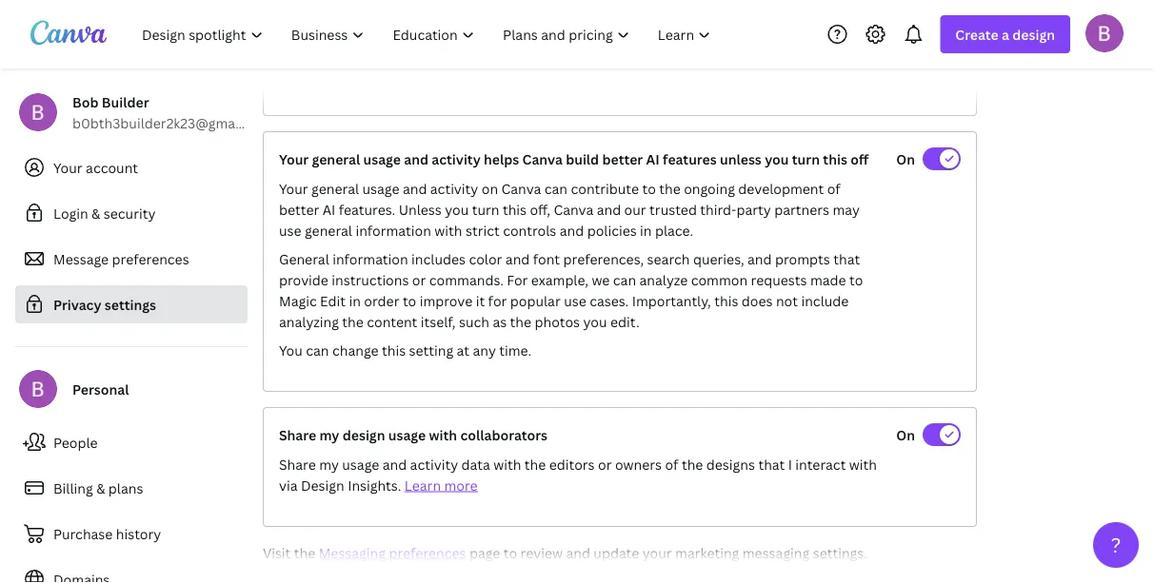 Task type: vqa. For each thing, say whether or not it's contained in the screenshot.
designer
no



Task type: describe. For each thing, give the bounding box(es) containing it.
ongoing
[[684, 180, 735, 198]]

and left helps
[[404, 150, 429, 168]]

photos
[[535, 313, 580, 331]]

collaborators
[[460, 426, 548, 444]]

general information includes color and font preferences, search queries, and prompts that provide instructions or commands. for example, we can analyze common requests made to magic edit in order to improve it for popular use cases. importantly, this does not include analyzing the content itself, such as the photos you edit.
[[279, 250, 863, 331]]

can inside your general usage and activity on canva can contribute to the ongoing development of better ai features. unless you turn this off, canva and our trusted third-party partners may use general information with strict controls and policies in place.
[[544, 180, 568, 198]]

2 vertical spatial general
[[305, 221, 352, 239]]

0 horizontal spatial train
[[510, 65, 540, 83]]

features
[[663, 150, 717, 168]]

usage for data
[[342, 456, 379, 474]]

using
[[813, 2, 847, 20]]

b0bth3builder2k23@gmail.com
[[72, 114, 274, 132]]

prompts inside unless you turn this on, canva and our trusted third-party partners will not train ai using your content, which includes the text in your designs and your uploads (such as photos, videos, audio, and files). even the prompts you use for products like magic write are considered part of your content and are not used to train ai.
[[446, 44, 501, 62]]

canva up off,
[[501, 180, 541, 198]]

your right update
[[643, 544, 672, 562]]

privacy settings link
[[15, 286, 248, 324]]

this left setting
[[382, 341, 406, 359]]

better inside your general usage and activity on canva can contribute to the ongoing development of better ai features. unless you turn this off, canva and our trusted third-party partners may use general information with strict controls and policies in place.
[[279, 200, 319, 219]]

your general usage and activity helps canva build better ai features unless you turn this off
[[279, 150, 869, 168]]

login & security
[[53, 204, 156, 222]]

your up like
[[616, 23, 645, 41]]

data
[[461, 456, 490, 474]]

instructions
[[332, 271, 409, 289]]

plans
[[108, 479, 143, 498]]

of inside 'share my usage and activity data with the editors or owners of the designs that i interact with via design insights.'
[[665, 456, 678, 474]]

personal
[[72, 380, 129, 399]]

? button
[[1093, 523, 1139, 568]]

off
[[851, 150, 869, 168]]

visit the messaging preferences page to review and update your marketing messaging settings.
[[263, 544, 867, 562]]

made
[[810, 271, 846, 289]]

analyzing
[[279, 313, 339, 331]]

or inside general information includes color and font preferences, search queries, and prompts that provide instructions or commands. for example, we can analyze common requests made to magic edit in order to improve it for popular use cases. importantly, this does not include analyzing the content itself, such as the photos you edit.
[[412, 271, 426, 289]]

part
[[843, 44, 870, 62]]

i
[[788, 456, 792, 474]]

third- inside unless you turn this on, canva and our trusted third-party partners will not train ai using your content, which includes the text in your designs and your uploads (such as photos, videos, audio, and files). even the prompts you use for products like magic write are considered part of your content and are not used to train ai.
[[580, 2, 616, 20]]

setting
[[409, 341, 453, 359]]

2 vertical spatial can
[[306, 341, 329, 359]]

top level navigation element
[[130, 15, 727, 53]]

edit
[[320, 292, 346, 310]]

place.
[[655, 221, 693, 239]]

(such
[[703, 23, 738, 41]]

use inside your general usage and activity on canva can contribute to the ongoing development of better ai features. unless you turn this off, canva and our trusted third-party partners may use general information with strict controls and policies in place.
[[279, 221, 301, 239]]

learn more link
[[405, 477, 478, 495]]

design for my
[[343, 426, 385, 444]]

the right owners
[[682, 456, 703, 474]]

photos,
[[758, 23, 807, 41]]

of inside your general usage and activity on canva can contribute to the ongoing development of better ai features. unless you turn this off, canva and our trusted third-party partners may use general information with strict controls and policies in place.
[[827, 180, 841, 198]]

or inside 'share my usage and activity data with the editors or owners of the designs that i interact with via design insights.'
[[598, 456, 612, 474]]

for
[[507, 271, 528, 289]]

share for share my design usage with collaborators
[[279, 426, 316, 444]]

design
[[301, 477, 344, 495]]

content inside general information includes color and font preferences, search queries, and prompts that provide instructions or commands. for example, we can analyze common requests made to magic edit in order to improve it for popular use cases. importantly, this does not include analyzing the content itself, such as the photos you edit.
[[367, 313, 417, 331]]

for inside general information includes color and font preferences, search queries, and prompts that provide instructions or commands. for example, we can analyze common requests made to magic edit in order to improve it for popular use cases. importantly, this does not include analyzing the content itself, such as the photos you edit.
[[488, 292, 507, 310]]

which
[[337, 23, 375, 41]]

billing & plans link
[[15, 469, 248, 508]]

message preferences
[[53, 250, 189, 268]]

the right visit
[[294, 544, 315, 562]]

preferences,
[[563, 250, 644, 268]]

unless inside your general usage and activity on canva can contribute to the ongoing development of better ai features. unless you turn this off, canva and our trusted third-party partners may use general information with strict controls and policies in place.
[[399, 200, 442, 219]]

1 horizontal spatial not
[[738, 2, 760, 20]]

usage for helps
[[363, 150, 401, 168]]

purchase
[[53, 525, 113, 543]]

strict
[[466, 221, 500, 239]]

use inside unless you turn this on, canva and our trusted third-party partners will not train ai using your content, which includes the text in your designs and your uploads (such as photos, videos, audio, and files). even the prompts you use for products like magic write are considered part of your content and are not used to train ai.
[[531, 44, 554, 62]]

0 vertical spatial are
[[744, 44, 765, 62]]

popular
[[510, 292, 561, 310]]

settings
[[105, 296, 156, 314]]

partners inside your general usage and activity on canva can contribute to the ongoing development of better ai features. unless you turn this off, canva and our trusted third-party partners may use general information with strict controls and policies in place.
[[774, 200, 829, 219]]

0 horizontal spatial are
[[410, 65, 430, 83]]

include
[[801, 292, 849, 310]]

preferences inside message preferences link
[[112, 250, 189, 268]]

share my usage and activity data with the editors or owners of the designs that i interact with via design insights.
[[279, 456, 877, 495]]

canva left build
[[522, 150, 563, 168]]

videos,
[[810, 23, 856, 41]]

uploads
[[648, 23, 700, 41]]

like
[[641, 44, 662, 62]]

with down collaborators
[[493, 456, 521, 474]]

the right 'even'
[[421, 44, 443, 62]]

controls
[[503, 221, 556, 239]]

activity for on
[[430, 180, 478, 198]]

on for share my design usage with collaborators
[[896, 426, 915, 444]]

edit.
[[610, 313, 639, 331]]

ai for partners
[[796, 2, 809, 20]]

this inside general information includes color and font preferences, search queries, and prompts that provide instructions or commands. for example, we can analyze common requests made to magic edit in order to improve it for popular use cases. importantly, this does not include analyzing the content itself, such as the photos you edit.
[[714, 292, 738, 310]]

any
[[473, 341, 496, 359]]

privacy settings
[[53, 296, 156, 314]]

party inside unless you turn this on, canva and our trusted third-party partners will not train ai using your content, which includes the text in your designs and your uploads (such as photos, videos, audio, and files). even the prompts you use for products like magic write are considered part of your content and are not used to train ai.
[[616, 2, 651, 20]]

importantly,
[[632, 292, 711, 310]]

turn inside your general usage and activity on canva can contribute to the ongoing development of better ai features. unless you turn this off, canva and our trusted third-party partners may use general information with strict controls and policies in place.
[[472, 200, 499, 219]]

& for login
[[92, 204, 100, 222]]

features.
[[339, 200, 395, 219]]

color
[[469, 250, 502, 268]]

it
[[476, 292, 485, 310]]

your down audio,
[[296, 65, 325, 83]]

security
[[104, 204, 156, 222]]

general for your general usage and activity helps canva build better ai features unless you turn this off
[[312, 150, 360, 168]]

account
[[86, 159, 138, 177]]

at
[[457, 341, 470, 359]]

unless you turn this on, canva and our trusted third-party partners will not train ai using your content, which includes the text in your designs and your uploads (such as photos, videos, audio, and files). even the prompts you use for products like magic write are considered part of your content and are not used to train ai.
[[279, 2, 879, 83]]

may
[[833, 200, 860, 219]]

with up learn more link
[[429, 426, 457, 444]]

purchase history link
[[15, 515, 248, 553]]

the left editors
[[524, 456, 546, 474]]

activity for data
[[410, 456, 458, 474]]

itself,
[[421, 313, 456, 331]]

content,
[[279, 23, 333, 41]]

bob
[[72, 93, 99, 111]]

helps
[[484, 150, 519, 168]]

the left text
[[435, 23, 457, 41]]

billing & plans
[[53, 479, 143, 498]]

commands.
[[429, 271, 504, 289]]

and up the policies
[[597, 200, 621, 219]]

analyze
[[639, 271, 688, 289]]

the inside your general usage and activity on canva can contribute to the ongoing development of better ai features. unless you turn this off, canva and our trusted third-party partners may use general information with strict controls and policies in place.
[[659, 180, 681, 198]]

and down "which"
[[321, 44, 346, 62]]

this left off
[[823, 150, 847, 168]]

for inside unless you turn this on, canva and our trusted third-party partners will not train ai using your content, which includes the text in your designs and your uploads (such as photos, videos, audio, and files). even the prompts you use for products like magic write are considered part of your content and are not used to train ai.
[[557, 44, 576, 62]]

considered
[[768, 44, 840, 62]]

prompts inside general information includes color and font preferences, search queries, and prompts that provide instructions or commands. for example, we can analyze common requests made to magic edit in order to improve it for popular use cases. importantly, this does not include analyzing the content itself, such as the photos you edit.
[[775, 250, 830, 268]]

content inside unless you turn this on, canva and our trusted third-party partners will not train ai using your content, which includes the text in your designs and your uploads (such as photos, videos, audio, and files). even the prompts you use for products like magic write are considered part of your content and are not used to train ai.
[[328, 65, 379, 83]]

activity for helps
[[432, 150, 481, 168]]

this inside your general usage and activity on canva can contribute to the ongoing development of better ai features. unless you turn this off, canva and our trusted third-party partners may use general information with strict controls and policies in place.
[[503, 200, 527, 219]]

in inside general information includes color and font preferences, search queries, and prompts that provide instructions or commands. for example, we can analyze common requests made to magic edit in order to improve it for popular use cases. importantly, this does not include analyzing the content itself, such as the photos you edit.
[[349, 292, 361, 310]]

does
[[742, 292, 773, 310]]

can inside general information includes color and font preferences, search queries, and prompts that provide instructions or commands. for example, we can analyze common requests made to magic edit in order to improve it for popular use cases. importantly, this does not include analyzing the content itself, such as the photos you edit.
[[613, 271, 636, 289]]

to inside unless you turn this on, canva and our trusted third-party partners will not train ai using your content, which includes the text in your designs and your uploads (such as photos, videos, audio, and files). even the prompts you use for products like magic write are considered part of your content and are not used to train ai.
[[493, 65, 507, 83]]

you inside your general usage and activity on canva can contribute to the ongoing development of better ai features. unless you turn this off, canva and our trusted third-party partners may use general information with strict controls and policies in place.
[[445, 200, 469, 219]]

queries,
[[693, 250, 744, 268]]

our inside unless you turn this on, canva and our trusted third-party partners will not train ai using your content, which includes the text in your designs and your uploads (such as photos, videos, audio, and files). even the prompts you use for products like magic write are considered part of your content and are not used to train ai.
[[504, 2, 526, 20]]

messaging
[[319, 544, 386, 562]]

1 vertical spatial not
[[433, 65, 455, 83]]

general
[[279, 250, 329, 268]]

and up requests
[[748, 250, 772, 268]]

improve
[[420, 292, 473, 310]]



Task type: locate. For each thing, give the bounding box(es) containing it.
unless inside unless you turn this on, canva and our trusted third-party partners will not train ai using your content, which includes the text in your designs and your uploads (such as photos, videos, audio, and files). even the prompts you use for products like magic write are considered part of your content and are not used to train ai.
[[279, 2, 322, 20]]

includes inside unless you turn this on, canva and our trusted third-party partners will not train ai using your content, which includes the text in your designs and your uploads (such as photos, videos, audio, and files). even the prompts you use for products like magic write are considered part of your content and are not used to train ai.
[[378, 23, 432, 41]]

messaging preferences link
[[319, 544, 466, 562]]

& right login
[[92, 204, 100, 222]]

in right text
[[488, 23, 500, 41]]

2 horizontal spatial not
[[776, 292, 798, 310]]

train up "photos,"
[[763, 2, 793, 20]]

and right review
[[566, 544, 590, 562]]

canva right off,
[[554, 200, 594, 219]]

1 vertical spatial are
[[410, 65, 430, 83]]

of up may
[[827, 180, 841, 198]]

my for design
[[319, 426, 339, 444]]

party up uploads
[[616, 2, 651, 20]]

via
[[279, 477, 298, 495]]

2 horizontal spatial use
[[564, 292, 586, 310]]

1 vertical spatial ai
[[646, 150, 660, 168]]

0 vertical spatial partners
[[654, 2, 709, 20]]

0 vertical spatial can
[[544, 180, 568, 198]]

content down order
[[367, 313, 417, 331]]

a
[[1002, 25, 1009, 43]]

1 vertical spatial includes
[[411, 250, 466, 268]]

trusted up place.
[[650, 200, 697, 219]]

and down 'even'
[[382, 65, 406, 83]]

0 vertical spatial better
[[602, 150, 643, 168]]

1 vertical spatial third-
[[700, 200, 737, 219]]

and up the for
[[505, 250, 530, 268]]

share for share my usage and activity data with the editors or owners of the designs that i interact with via design insights.
[[279, 456, 316, 474]]

train left ai.
[[510, 65, 540, 83]]

1 vertical spatial in
[[640, 221, 652, 239]]

1 vertical spatial train
[[510, 65, 540, 83]]

& inside login & security "link"
[[92, 204, 100, 222]]

ai
[[796, 2, 809, 20], [646, 150, 660, 168], [323, 200, 336, 219]]

general for your general usage and activity on canva can contribute to the ongoing development of better ai features. unless you turn this off, canva and our trusted third-party partners may use general information with strict controls and policies in place.
[[311, 180, 359, 198]]

third- up products
[[580, 2, 616, 20]]

activity inside your general usage and activity on canva can contribute to the ongoing development of better ai features. unless you turn this off, canva and our trusted third-party partners may use general information with strict controls and policies in place.
[[430, 180, 478, 198]]

and inside 'share my usage and activity data with the editors or owners of the designs that i interact with via design insights.'
[[383, 456, 407, 474]]

or up 'improve'
[[412, 271, 426, 289]]

designs inside 'share my usage and activity data with the editors or owners of the designs that i interact with via design insights.'
[[706, 456, 755, 474]]

to right order
[[403, 292, 416, 310]]

2 horizontal spatial of
[[827, 180, 841, 198]]

0 horizontal spatial magic
[[279, 292, 317, 310]]

1 horizontal spatial in
[[488, 23, 500, 41]]

& left plans
[[96, 479, 105, 498]]

1 horizontal spatial better
[[602, 150, 643, 168]]

2 vertical spatial not
[[776, 292, 798, 310]]

audio,
[[279, 44, 318, 62]]

ai left 'features.' on the left top of page
[[323, 200, 336, 219]]

not down requests
[[776, 292, 798, 310]]

1 horizontal spatial unless
[[399, 200, 442, 219]]

page
[[469, 544, 500, 562]]

2 on from the top
[[896, 426, 915, 444]]

1 on from the top
[[896, 150, 915, 168]]

create a design
[[955, 25, 1055, 43]]

0 vertical spatial content
[[328, 65, 379, 83]]

can right the you
[[306, 341, 329, 359]]

or
[[412, 271, 426, 289], [598, 456, 612, 474]]

privacy
[[53, 296, 101, 314]]

you inside general information includes color and font preferences, search queries, and prompts that provide instructions or commands. for example, we can analyze common requests made to magic edit in order to improve it for popular use cases. importantly, this does not include analyzing the content itself, such as the photos you edit.
[[583, 313, 607, 331]]

1 horizontal spatial third-
[[700, 200, 737, 219]]

your account link
[[15, 149, 248, 187]]

use down "example,"
[[564, 292, 586, 310]]

0 horizontal spatial not
[[433, 65, 455, 83]]

design for a
[[1013, 25, 1055, 43]]

0 horizontal spatial trusted
[[529, 2, 577, 20]]

turn inside unless you turn this on, canva and our trusted third-party partners will not train ai using your content, which includes the text in your designs and your uploads (such as photos, videos, audio, and files). even the prompts you use for products like magic write are considered part of your content and are not used to train ai.
[[352, 2, 380, 20]]

this left on,
[[383, 2, 407, 20]]

& for billing
[[96, 479, 105, 498]]

ai left features
[[646, 150, 660, 168]]

people
[[53, 434, 98, 452]]

as right "such"
[[493, 313, 507, 331]]

and up text
[[477, 2, 501, 20]]

2 vertical spatial turn
[[472, 200, 499, 219]]

includes up 'even'
[[378, 23, 432, 41]]

2 vertical spatial activity
[[410, 456, 458, 474]]

0 vertical spatial design
[[1013, 25, 1055, 43]]

2 horizontal spatial turn
[[792, 150, 820, 168]]

my for usage
[[319, 456, 339, 474]]

0 horizontal spatial that
[[758, 456, 785, 474]]

not
[[738, 2, 760, 20], [433, 65, 455, 83], [776, 292, 798, 310]]

unless right 'features.' on the left top of page
[[399, 200, 442, 219]]

2 horizontal spatial can
[[613, 271, 636, 289]]

1 horizontal spatial preferences
[[389, 544, 466, 562]]

build
[[566, 150, 599, 168]]

preferences left page
[[389, 544, 466, 562]]

and
[[477, 2, 501, 20], [588, 23, 612, 41], [321, 44, 346, 62], [382, 65, 406, 83], [404, 150, 429, 168], [403, 180, 427, 198], [597, 200, 621, 219], [560, 221, 584, 239], [505, 250, 530, 268], [748, 250, 772, 268], [383, 456, 407, 474], [566, 544, 590, 562]]

turn up 'development'
[[792, 150, 820, 168]]

search
[[647, 250, 690, 268]]

your right text
[[504, 23, 533, 41]]

of down audio,
[[279, 65, 292, 83]]

general
[[312, 150, 360, 168], [311, 180, 359, 198], [305, 221, 352, 239]]

1 horizontal spatial use
[[531, 44, 554, 62]]

information up instructions at the top of page
[[332, 250, 408, 268]]

can
[[544, 180, 568, 198], [613, 271, 636, 289], [306, 341, 329, 359]]

use inside general information includes color and font preferences, search queries, and prompts that provide instructions or commands. for example, we can analyze common requests made to magic edit in order to improve it for popular use cases. importantly, this does not include analyzing the content itself, such as the photos you edit.
[[564, 292, 586, 310]]

0 vertical spatial ai
[[796, 2, 809, 20]]

builder
[[102, 93, 149, 111]]

magic inside unless you turn this on, canva and our trusted third-party partners will not train ai using your content, which includes the text in your designs and your uploads (such as photos, videos, audio, and files). even the prompts you use for products like magic write are considered part of your content and are not used to train ai.
[[666, 44, 703, 62]]

2 my from the top
[[319, 456, 339, 474]]

to right the used
[[493, 65, 507, 83]]

in right edit on the left
[[349, 292, 361, 310]]

settings.
[[813, 544, 867, 562]]

content
[[328, 65, 379, 83], [367, 313, 417, 331]]

unless
[[279, 2, 322, 20], [399, 200, 442, 219]]

1 horizontal spatial designs
[[706, 456, 755, 474]]

not left the used
[[433, 65, 455, 83]]

review
[[520, 544, 563, 562]]

design up insights.
[[343, 426, 385, 444]]

1 vertical spatial that
[[758, 456, 785, 474]]

as right (such on the right top of page
[[741, 23, 755, 41]]

0 vertical spatial that
[[833, 250, 860, 268]]

will
[[713, 2, 734, 20]]

1 horizontal spatial magic
[[666, 44, 703, 62]]

owners
[[615, 456, 662, 474]]

development
[[738, 180, 824, 198]]

designs left "i"
[[706, 456, 755, 474]]

with left strict
[[435, 221, 462, 239]]

1 horizontal spatial ai
[[646, 150, 660, 168]]

in inside unless you turn this on, canva and our trusted third-party partners will not train ai using your content, which includes the text in your designs and your uploads (such as photos, videos, audio, and files). even the prompts you use for products like magic write are considered part of your content and are not used to train ai.
[[488, 23, 500, 41]]

font
[[533, 250, 560, 268]]

canva inside unless you turn this on, canva and our trusted third-party partners will not train ai using your content, which includes the text in your designs and your uploads (such as photos, videos, audio, and files). even the prompts you use for products like magic write are considered part of your content and are not used to train ai.
[[434, 2, 473, 20]]

your inside your account link
[[53, 159, 83, 177]]

2 vertical spatial use
[[564, 292, 586, 310]]

0 vertical spatial on
[[896, 150, 915, 168]]

train
[[763, 2, 793, 20], [510, 65, 540, 83]]

as
[[741, 23, 755, 41], [493, 313, 507, 331]]

design
[[1013, 25, 1055, 43], [343, 426, 385, 444]]

ai left using
[[796, 2, 809, 20]]

partners inside unless you turn this on, canva and our trusted third-party partners will not train ai using your content, which includes the text in your designs and your uploads (such as photos, videos, audio, and files). even the prompts you use for products like magic write are considered part of your content and are not used to train ai.
[[654, 2, 709, 20]]

0 horizontal spatial designs
[[536, 23, 585, 41]]

turn
[[352, 2, 380, 20], [792, 150, 820, 168], [472, 200, 499, 219]]

0 horizontal spatial partners
[[654, 2, 709, 20]]

1 vertical spatial can
[[613, 271, 636, 289]]

can up off,
[[544, 180, 568, 198]]

prompts
[[446, 44, 501, 62], [775, 250, 830, 268]]

even
[[387, 44, 418, 62]]

write
[[707, 44, 741, 62]]

1 vertical spatial trusted
[[650, 200, 697, 219]]

our inside your general usage and activity on canva can contribute to the ongoing development of better ai features. unless you turn this off, canva and our trusted third-party partners may use general information with strict controls and policies in place.
[[624, 200, 646, 219]]

in
[[488, 23, 500, 41], [640, 221, 652, 239], [349, 292, 361, 310]]

my inside 'share my usage and activity data with the editors or owners of the designs that i interact with via design insights.'
[[319, 456, 339, 474]]

create a design button
[[940, 15, 1070, 53]]

not inside general information includes color and font preferences, search queries, and prompts that provide instructions or commands. for example, we can analyze common requests made to magic edit in order to improve it for popular use cases. importantly, this does not include analyzing the content itself, such as the photos you edit.
[[776, 292, 798, 310]]

billing
[[53, 479, 93, 498]]

your inside your general usage and activity on canva can contribute to the ongoing development of better ai features. unless you turn this off, canva and our trusted third-party partners may use general information with strict controls and policies in place.
[[279, 180, 308, 198]]

ai inside unless you turn this on, canva and our trusted third-party partners will not train ai using your content, which includes the text in your designs and your uploads (such as photos, videos, audio, and files). even the prompts you use for products like magic write are considered part of your content and are not used to train ai.
[[796, 2, 809, 20]]

activity up learn more
[[410, 456, 458, 474]]

this inside unless you turn this on, canva and our trusted third-party partners will not train ai using your content, which includes the text in your designs and your uploads (such as photos, videos, audio, and files). even the prompts you use for products like magic write are considered part of your content and are not used to train ai.
[[383, 2, 407, 20]]

canva up text
[[434, 2, 473, 20]]

1 horizontal spatial can
[[544, 180, 568, 198]]

0 vertical spatial designs
[[536, 23, 585, 41]]

information inside general information includes color and font preferences, search queries, and prompts that provide instructions or commands. for example, we can analyze common requests made to magic edit in order to improve it for popular use cases. importantly, this does not include analyzing the content itself, such as the photos you edit.
[[332, 250, 408, 268]]

0 horizontal spatial preferences
[[112, 250, 189, 268]]

with right interact
[[849, 456, 877, 474]]

login & security link
[[15, 194, 248, 232]]

the up 'change'
[[342, 313, 364, 331]]

that
[[833, 250, 860, 268], [758, 456, 785, 474]]

prompts up requests
[[775, 250, 830, 268]]

insights.
[[348, 477, 401, 495]]

visit
[[263, 544, 291, 562]]

message preferences link
[[15, 240, 248, 278]]

this
[[383, 2, 407, 20], [823, 150, 847, 168], [503, 200, 527, 219], [714, 292, 738, 310], [382, 341, 406, 359]]

activity left the on
[[430, 180, 478, 198]]

trusted up ai.
[[529, 2, 577, 20]]

usage inside 'share my usage and activity data with the editors or owners of the designs that i interact with via design insights.'
[[342, 456, 379, 474]]

information down 'features.' on the left top of page
[[356, 221, 431, 239]]

trusted inside your general usage and activity on canva can contribute to the ongoing development of better ai features. unless you turn this off, canva and our trusted third-party partners may use general information with strict controls and policies in place.
[[650, 200, 697, 219]]

1 horizontal spatial our
[[624, 200, 646, 219]]

turn up "which"
[[352, 2, 380, 20]]

use up general
[[279, 221, 301, 239]]

share inside 'share my usage and activity data with the editors or owners of the designs that i interact with via design insights.'
[[279, 456, 316, 474]]

the down features
[[659, 180, 681, 198]]

on for your general usage and activity helps canva build better ai features unless you turn this off
[[896, 150, 915, 168]]

to right made
[[849, 271, 863, 289]]

with inside your general usage and activity on canva can contribute to the ongoing development of better ai features. unless you turn this off, canva and our trusted third-party partners may use general information with strict controls and policies in place.
[[435, 221, 462, 239]]

1 vertical spatial use
[[279, 221, 301, 239]]

1 vertical spatial my
[[319, 456, 339, 474]]

0 horizontal spatial party
[[616, 2, 651, 20]]

third- inside your general usage and activity on canva can contribute to the ongoing development of better ai features. unless you turn this off, canva and our trusted third-party partners may use general information with strict controls and policies in place.
[[700, 200, 737, 219]]

this left off,
[[503, 200, 527, 219]]

share
[[279, 426, 316, 444], [279, 456, 316, 474]]

0 horizontal spatial design
[[343, 426, 385, 444]]

partners up uploads
[[654, 2, 709, 20]]

1 vertical spatial as
[[493, 313, 507, 331]]

0 horizontal spatial ai
[[323, 200, 336, 219]]

that inside general information includes color and font preferences, search queries, and prompts that provide instructions or commands. for example, we can analyze common requests made to magic edit in order to improve it for popular use cases. importantly, this does not include analyzing the content itself, such as the photos you edit.
[[833, 250, 860, 268]]

usage for on
[[362, 180, 399, 198]]

content down files). at the top of page
[[328, 65, 379, 83]]

the
[[435, 23, 457, 41], [421, 44, 443, 62], [659, 180, 681, 198], [342, 313, 364, 331], [510, 313, 531, 331], [524, 456, 546, 474], [682, 456, 703, 474], [294, 544, 315, 562]]

?
[[1111, 532, 1121, 559]]

includes inside general information includes color and font preferences, search queries, and prompts that provide instructions or commands. for example, we can analyze common requests made to magic edit in order to improve it for popular use cases. importantly, this does not include analyzing the content itself, such as the photos you edit.
[[411, 250, 466, 268]]

design inside dropdown button
[[1013, 25, 1055, 43]]

and up products
[[588, 23, 612, 41]]

for right it
[[488, 292, 507, 310]]

to right page
[[504, 544, 517, 562]]

magic down uploads
[[666, 44, 703, 62]]

better up general
[[279, 200, 319, 219]]

0 vertical spatial trusted
[[529, 2, 577, 20]]

in left place.
[[640, 221, 652, 239]]

can right we
[[613, 271, 636, 289]]

we
[[592, 271, 610, 289]]

1 horizontal spatial or
[[598, 456, 612, 474]]

0 vertical spatial train
[[763, 2, 793, 20]]

canva
[[434, 2, 473, 20], [522, 150, 563, 168], [501, 180, 541, 198], [554, 200, 594, 219]]

0 horizontal spatial prompts
[[446, 44, 501, 62]]

2 vertical spatial ai
[[323, 200, 336, 219]]

to
[[493, 65, 507, 83], [642, 180, 656, 198], [849, 271, 863, 289], [403, 292, 416, 310], [504, 544, 517, 562]]

ai inside your general usage and activity on canva can contribute to the ongoing development of better ai features. unless you turn this off, canva and our trusted third-party partners may use general information with strict controls and policies in place.
[[323, 200, 336, 219]]

learn
[[405, 477, 441, 495]]

the down popular at the left of the page
[[510, 313, 531, 331]]

you can change this setting at any time.
[[279, 341, 531, 359]]

1 horizontal spatial turn
[[472, 200, 499, 219]]

third- down ongoing at the right top
[[700, 200, 737, 219]]

0 vertical spatial general
[[312, 150, 360, 168]]

bob builder image
[[1086, 14, 1124, 52]]

1 vertical spatial activity
[[430, 180, 478, 198]]

0 vertical spatial my
[[319, 426, 339, 444]]

2 horizontal spatial ai
[[796, 2, 809, 20]]

for
[[557, 44, 576, 62], [488, 292, 507, 310]]

you
[[279, 341, 303, 359]]

0 horizontal spatial better
[[279, 200, 319, 219]]

1 vertical spatial &
[[96, 479, 105, 498]]

0 vertical spatial information
[[356, 221, 431, 239]]

and left the on
[[403, 180, 427, 198]]

as inside unless you turn this on, canva and our trusted third-party partners will not train ai using your content, which includes the text in your designs and your uploads (such as photos, videos, audio, and files). even the prompts you use for products like magic write are considered part of your content and are not used to train ai.
[[741, 23, 755, 41]]

on,
[[410, 2, 430, 20]]

0 vertical spatial share
[[279, 426, 316, 444]]

activity left helps
[[432, 150, 481, 168]]

1 my from the top
[[319, 426, 339, 444]]

change
[[332, 341, 379, 359]]

ai for ongoing
[[323, 200, 336, 219]]

2 share from the top
[[279, 456, 316, 474]]

create
[[955, 25, 999, 43]]

not right "will"
[[738, 2, 760, 20]]

1 vertical spatial turn
[[792, 150, 820, 168]]

this down the common
[[714, 292, 738, 310]]

0 horizontal spatial unless
[[279, 2, 322, 20]]

or right editors
[[598, 456, 612, 474]]

magic
[[666, 44, 703, 62], [279, 292, 317, 310]]

0 horizontal spatial as
[[493, 313, 507, 331]]

your for your general usage and activity on canva can contribute to the ongoing development of better ai features. unless you turn this off, canva and our trusted third-party partners may use general information with strict controls and policies in place.
[[279, 180, 308, 198]]

our
[[504, 2, 526, 20], [624, 200, 646, 219]]

1 vertical spatial information
[[332, 250, 408, 268]]

purchase history
[[53, 525, 161, 543]]

& inside billing & plans link
[[96, 479, 105, 498]]

preferences down login & security "link"
[[112, 250, 189, 268]]

0 horizontal spatial use
[[279, 221, 301, 239]]

of inside unless you turn this on, canva and our trusted third-party partners will not train ai using your content, which includes the text in your designs and your uploads (such as photos, videos, audio, and files). even the prompts you use for products like magic write are considered part of your content and are not used to train ai.
[[279, 65, 292, 83]]

1 vertical spatial for
[[488, 292, 507, 310]]

people link
[[15, 424, 248, 462]]

message
[[53, 250, 109, 268]]

0 horizontal spatial of
[[279, 65, 292, 83]]

designs
[[536, 23, 585, 41], [706, 456, 755, 474]]

designs inside unless you turn this on, canva and our trusted third-party partners will not train ai using your content, which includes the text in your designs and your uploads (such as photos, videos, audio, and files). even the prompts you use for products like magic write are considered part of your content and are not used to train ai.
[[536, 23, 585, 41]]

login
[[53, 204, 88, 222]]

products
[[579, 44, 637, 62]]

such
[[459, 313, 489, 331]]

0 vertical spatial activity
[[432, 150, 481, 168]]

design right a
[[1013, 25, 1055, 43]]

your for your account
[[53, 159, 83, 177]]

1 vertical spatial our
[[624, 200, 646, 219]]

1 horizontal spatial party
[[736, 200, 771, 219]]

off,
[[530, 200, 550, 219]]

information inside your general usage and activity on canva can contribute to the ongoing development of better ai features. unless you turn this off, canva and our trusted third-party partners may use general information with strict controls and policies in place.
[[356, 221, 431, 239]]

better up contribute
[[602, 150, 643, 168]]

1 vertical spatial better
[[279, 200, 319, 219]]

that left "i"
[[758, 456, 785, 474]]

party down 'development'
[[736, 200, 771, 219]]

your right using
[[850, 2, 879, 20]]

1 vertical spatial designs
[[706, 456, 755, 474]]

0 vertical spatial prompts
[[446, 44, 501, 62]]

1 vertical spatial of
[[827, 180, 841, 198]]

of right owners
[[665, 456, 678, 474]]

0 horizontal spatial third-
[[580, 2, 616, 20]]

activity inside 'share my usage and activity data with the editors or owners of the designs that i interact with via design insights.'
[[410, 456, 458, 474]]

0 vertical spatial turn
[[352, 2, 380, 20]]

and up font
[[560, 221, 584, 239]]

party inside your general usage and activity on canva can contribute to the ongoing development of better ai features. unless you turn this off, canva and our trusted third-party partners may use general information with strict controls and policies in place.
[[736, 200, 771, 219]]

prompts down text
[[446, 44, 501, 62]]

includes up the commands.
[[411, 250, 466, 268]]

magic inside general information includes color and font preferences, search queries, and prompts that provide instructions or commands. for example, we can analyze common requests made to magic edit in order to improve it for popular use cases. importantly, this does not include analyzing the content itself, such as the photos you edit.
[[279, 292, 317, 310]]

1 horizontal spatial as
[[741, 23, 755, 41]]

and up insights.
[[383, 456, 407, 474]]

are down 'even'
[[410, 65, 430, 83]]

1 vertical spatial unless
[[399, 200, 442, 219]]

that inside 'share my usage and activity data with the editors or owners of the designs that i interact with via design insights.'
[[758, 456, 785, 474]]

party
[[616, 2, 651, 20], [736, 200, 771, 219]]

2 vertical spatial of
[[665, 456, 678, 474]]

interact
[[795, 456, 846, 474]]

1 share from the top
[[279, 426, 316, 444]]

0 vertical spatial preferences
[[112, 250, 189, 268]]

0 horizontal spatial can
[[306, 341, 329, 359]]

1 horizontal spatial for
[[557, 44, 576, 62]]

0 horizontal spatial turn
[[352, 2, 380, 20]]

trusted inside unless you turn this on, canva and our trusted third-party partners will not train ai using your content, which includes the text in your designs and your uploads (such as photos, videos, audio, and files). even the prompts you use for products like magic write are considered part of your content and are not used to train ai.
[[529, 2, 577, 20]]

bob builder b0bth3builder2k23@gmail.com
[[72, 93, 274, 132]]

usage inside your general usage and activity on canva can contribute to the ongoing development of better ai features. unless you turn this off, canva and our trusted third-party partners may use general information with strict controls and policies in place.
[[362, 180, 399, 198]]

order
[[364, 292, 399, 310]]

ai.
[[543, 65, 560, 83]]

1 vertical spatial party
[[736, 200, 771, 219]]

&
[[92, 204, 100, 222], [96, 479, 105, 498]]

to inside your general usage and activity on canva can contribute to the ongoing development of better ai features. unless you turn this off, canva and our trusted third-party partners may use general information with strict controls and policies in place.
[[642, 180, 656, 198]]

use up ai.
[[531, 44, 554, 62]]

1 vertical spatial general
[[311, 180, 359, 198]]

1 vertical spatial or
[[598, 456, 612, 474]]

1 horizontal spatial prompts
[[775, 250, 830, 268]]

in inside your general usage and activity on canva can contribute to the ongoing development of better ai features. unless you turn this off, canva and our trusted third-party partners may use general information with strict controls and policies in place.
[[640, 221, 652, 239]]

files).
[[349, 44, 383, 62]]

unless
[[720, 150, 762, 168]]

example,
[[531, 271, 588, 289]]

0 horizontal spatial our
[[504, 2, 526, 20]]

1 vertical spatial preferences
[[389, 544, 466, 562]]

your for your general usage and activity helps canva build better ai features unless you turn this off
[[279, 150, 309, 168]]

1 horizontal spatial trusted
[[650, 200, 697, 219]]

as inside general information includes color and font preferences, search queries, and prompts that provide instructions or commands. for example, we can analyze common requests made to magic edit in order to improve it for popular use cases. importantly, this does not include analyzing the content itself, such as the photos you edit.
[[493, 313, 507, 331]]

better
[[602, 150, 643, 168], [279, 200, 319, 219]]



